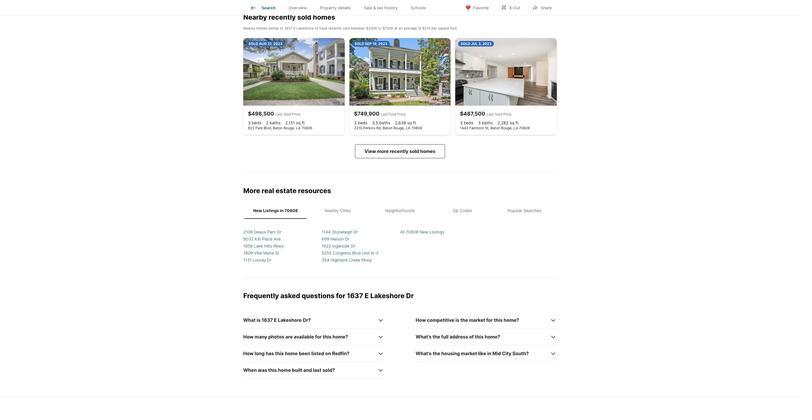 Task type: vqa. For each thing, say whether or not it's contained in the screenshot.
Price to the middle
yes



Task type: describe. For each thing, give the bounding box(es) containing it.
1809 ville marie st link
[[243, 251, 279, 255]]

listings inside "tab"
[[263, 208, 279, 213]]

5255 congress blvd unit n-3
[[322, 251, 379, 255]]

la for $749,900
[[406, 126, 411, 130]]

louray
[[253, 258, 266, 263]]

pkwy for 1958 lake hills pkwy
[[274, 243, 284, 248]]

3 for $487,500
[[460, 120, 463, 125]]

deaux
[[254, 229, 266, 234]]

last for $749,900
[[381, 112, 388, 116]]

ave
[[274, 236, 281, 241]]

baths for $498,500
[[270, 120, 281, 125]]

1 vertical spatial recently
[[329, 26, 342, 30]]

frequently asked questions for 1637 e lakeshore dr
[[243, 292, 414, 300]]

tax
[[377, 5, 383, 10]]

sold for $487,500
[[461, 42, 471, 46]]

baths for $487,500
[[482, 120, 493, 125]]

3.5
[[372, 120, 378, 125]]

ft for $498,500
[[302, 120, 305, 125]]

schools
[[411, 5, 426, 10]]

neighborhoods
[[385, 208, 415, 213]]

1 is from the left
[[257, 317, 261, 323]]

favorite button
[[460, 1, 494, 13]]

view
[[365, 148, 376, 154]]

1131 louray dr link
[[243, 258, 272, 263]]

when
[[243, 367, 257, 373]]

estate
[[276, 187, 297, 195]]

congress
[[333, 251, 351, 255]]

rd,
[[377, 126, 382, 130]]

nelson
[[331, 236, 344, 241]]

overview tab
[[282, 1, 314, 15]]

the inside how competitive is the market for this home? dropdown button
[[461, 317, 468, 323]]

dr?
[[303, 317, 311, 323]]

ingleside
[[332, 243, 350, 248]]

sold for $749,900
[[355, 42, 364, 46]]

1 horizontal spatial listings
[[430, 229, 445, 234]]

marie
[[263, 251, 274, 255]]

1 vertical spatial home
[[278, 367, 291, 373]]

354 highland creek pkwy
[[322, 258, 372, 263]]

place
[[262, 236, 273, 241]]

when was this home built and last sold? button
[[243, 362, 385, 379]]

highland
[[331, 258, 348, 263]]

what's the housing market like in mid city south?
[[416, 351, 529, 356]]

rouge, for $749,900
[[394, 126, 405, 130]]

$330k
[[366, 26, 378, 30]]

1922 ingleside dr link
[[322, 243, 355, 248]]

property
[[320, 5, 337, 10]]

sold?
[[323, 367, 335, 373]]

sold jul 3, 2023
[[461, 42, 492, 46]]

70808 inside "tab"
[[285, 208, 298, 213]]

searches
[[524, 208, 542, 213]]

codes
[[460, 208, 472, 213]]

neighborhoods tab
[[369, 203, 431, 218]]

beds for $498,500
[[252, 120, 261, 125]]

per
[[432, 26, 437, 30]]

the for full
[[433, 334, 440, 340]]

address
[[450, 334, 468, 340]]

n-
[[371, 251, 376, 255]]

rouge, for $487,500
[[501, 126, 513, 130]]

2108
[[243, 229, 253, 234]]

pkwy for 354 highland creek pkwy
[[362, 258, 372, 263]]

lake
[[254, 243, 263, 248]]

1 horizontal spatial homes
[[313, 13, 335, 21]]

real
[[262, 187, 274, 195]]

how competitive is the market for this home? button
[[416, 312, 557, 329]]

sq for $749,900
[[407, 120, 412, 125]]

2023 for $487,500
[[483, 42, 492, 46]]

1 horizontal spatial sold
[[343, 26, 350, 30]]

last for $498,500
[[276, 112, 283, 116]]

more
[[377, 148, 389, 154]]

more
[[243, 187, 260, 195]]

more real estate resources heading
[[243, 187, 557, 202]]

sold for $749,900
[[389, 112, 397, 116]]

sq for $487,500
[[510, 120, 515, 125]]

what is 1637 e lakeshore dr? button
[[243, 312, 385, 329]]

this inside how long has this home been listed on redfin? dropdown button
[[275, 351, 284, 356]]

$749,900 last sold price
[[354, 111, 406, 117]]

baths for $749,900
[[379, 120, 390, 125]]

square
[[438, 26, 450, 30]]

baton for $498,500
[[273, 126, 283, 130]]

2310
[[354, 126, 362, 130]]

sold for $498,500
[[249, 42, 258, 46]]

out
[[514, 5, 521, 10]]

search link
[[250, 4, 276, 11]]

1922
[[322, 243, 331, 248]]

nearby homes similar to 1637 e lakeshore dr have recently sold between $330k to $750k at an average of $210 per square foot.
[[243, 26, 458, 30]]

photo of 2310 perkins rd, baton rouge, la 70808 image
[[350, 38, 451, 106]]

share button
[[528, 1, 557, 13]]

nearby for nearby homes similar to 1637 e lakeshore dr have recently sold between $330k to $750k at an average of $210 per square foot.
[[243, 26, 255, 30]]

has
[[266, 351, 274, 356]]

this inside how competitive is the market for this home? dropdown button
[[494, 317, 503, 323]]

details
[[338, 5, 351, 10]]

how for how competitive is the market for this home?
[[416, 317, 426, 323]]

x-
[[510, 5, 514, 10]]

699 nelson dr
[[322, 236, 350, 241]]

ft for $749,900
[[413, 120, 416, 125]]

5255
[[322, 251, 332, 255]]

1637 inside dropdown button
[[262, 317, 273, 323]]

for for how many photos are available for this home?
[[315, 334, 322, 340]]

1637 for for
[[347, 292, 363, 300]]

redfin?
[[332, 351, 350, 356]]

an
[[399, 26, 403, 30]]

3 for $749,900
[[354, 120, 357, 125]]

sold sep 19, 2023
[[355, 42, 388, 46]]

ft for $487,500
[[516, 120, 519, 125]]

sold inside button
[[410, 148, 419, 154]]

354 highland creek pkwy link
[[322, 258, 372, 263]]

2,151
[[285, 120, 295, 125]]

lakeshore inside dropdown button
[[278, 317, 302, 323]]

similar
[[269, 26, 279, 30]]

sold for $498,500
[[284, 112, 291, 116]]

1 vertical spatial market
[[461, 351, 477, 356]]

aug
[[259, 42, 267, 46]]

what is 1637 e lakeshore dr?
[[243, 317, 311, 323]]

how for how many photos are available for this home?
[[243, 334, 254, 340]]

1958 lake hills pkwy
[[243, 243, 284, 248]]

19,
[[373, 42, 378, 46]]

la for $498,500
[[296, 126, 301, 130]]

like
[[478, 351, 486, 356]]

how long has this home been listed on redfin?
[[243, 351, 350, 356]]

2 baths
[[266, 120, 281, 125]]

1 horizontal spatial new
[[420, 229, 429, 234]]

2 is from the left
[[456, 317, 460, 323]]

recently inside view more recently sold homes button
[[390, 148, 409, 154]]

photos
[[268, 334, 284, 340]]

2023 for $498,500
[[273, 42, 283, 46]]

this inside when was this home built and last sold? dropdown button
[[268, 367, 277, 373]]

1131
[[243, 258, 252, 263]]

popular
[[508, 208, 523, 213]]

lakeshore for to
[[297, 26, 314, 30]]

in inside "tab"
[[280, 208, 284, 213]]

cities
[[340, 208, 351, 213]]

view more recently sold homes button
[[355, 144, 445, 158]]

popular searches tab
[[494, 203, 556, 218]]

$487,500
[[460, 111, 486, 117]]

last
[[313, 367, 322, 373]]

sold aug 31, 2023
[[249, 42, 283, 46]]

many
[[255, 334, 267, 340]]

photo of 1442 fairmont st, baton rouge, la 70808 image
[[456, 38, 557, 106]]

3.5 baths
[[372, 120, 390, 125]]



Task type: locate. For each thing, give the bounding box(es) containing it.
new
[[253, 208, 262, 213], [420, 229, 429, 234]]

1 horizontal spatial ft
[[413, 120, 416, 125]]

3
[[248, 120, 251, 125], [354, 120, 357, 125], [460, 120, 463, 125], [478, 120, 481, 125], [376, 251, 379, 255]]

the left full
[[433, 334, 440, 340]]

0 horizontal spatial in
[[280, 208, 284, 213]]

0 vertical spatial tab list
[[243, 0, 437, 15]]

home left been
[[285, 351, 298, 356]]

sale & tax history tab
[[358, 1, 404, 15]]

sold inside the "$498,500 last sold price"
[[284, 112, 291, 116]]

sale
[[364, 5, 372, 10]]

e
[[294, 26, 296, 30], [365, 292, 369, 300], [274, 317, 277, 323]]

1 vertical spatial tab list
[[243, 202, 557, 219]]

0 horizontal spatial recently
[[269, 13, 296, 21]]

home? inside dropdown button
[[485, 334, 501, 340]]

photo of 822 park blvd, baton rouge, la 70806 image
[[243, 38, 345, 106]]

city
[[502, 351, 512, 356]]

3 right unit
[[376, 251, 379, 255]]

sold left the sep
[[355, 42, 364, 46]]

price up 2,638
[[398, 112, 406, 116]]

baths up 822 park blvd, baton rouge, la 70806
[[270, 120, 281, 125]]

housing
[[442, 351, 460, 356]]

0 vertical spatial the
[[461, 317, 468, 323]]

2 horizontal spatial last
[[487, 112, 494, 116]]

tab list containing new listings in 70808
[[243, 202, 557, 219]]

0 horizontal spatial beds
[[252, 120, 261, 125]]

$210
[[423, 26, 431, 30]]

3 baton from the left
[[491, 126, 500, 130]]

2 horizontal spatial homes
[[420, 148, 436, 154]]

0 vertical spatial pkwy
[[274, 243, 284, 248]]

1 la from the left
[[296, 126, 301, 130]]

sold up the 2,282
[[495, 112, 502, 116]]

last inside $487,500 last sold price
[[487, 112, 494, 116]]

baton for $749,900
[[383, 126, 393, 130]]

1 horizontal spatial 3 beds
[[354, 120, 368, 125]]

blvd
[[353, 251, 361, 255]]

the right the what's
[[433, 351, 441, 356]]

rouge,
[[284, 126, 295, 130], [394, 126, 405, 130], [501, 126, 513, 130]]

0 vertical spatial for
[[336, 292, 346, 300]]

3 beds up 2310
[[354, 120, 368, 125]]

0 horizontal spatial homes
[[256, 26, 268, 30]]

how many photos are available for this home? button
[[243, 329, 385, 345]]

2310 perkins rd, baton rouge, la 70808
[[354, 126, 422, 130]]

2 horizontal spatial 3 beds
[[460, 120, 474, 125]]

last inside the "$498,500 last sold price"
[[276, 112, 283, 116]]

how left many
[[243, 334, 254, 340]]

2 horizontal spatial sold
[[410, 148, 419, 154]]

ft right 2,638
[[413, 120, 416, 125]]

2 rouge, from the left
[[394, 126, 405, 130]]

2 horizontal spatial for
[[487, 317, 493, 323]]

ville
[[254, 251, 262, 255]]

3 up 1442
[[460, 120, 463, 125]]

2 beds from the left
[[358, 120, 368, 125]]

last inside $749,900 last sold price
[[381, 112, 388, 116]]

e inside what is 1637 e lakeshore dr? dropdown button
[[274, 317, 277, 323]]

1922 ingleside dr
[[322, 243, 355, 248]]

recently up similar
[[269, 13, 296, 21]]

what's the full address of this home? button
[[416, 329, 557, 345]]

rouge, for $498,500
[[284, 126, 295, 130]]

this
[[494, 317, 503, 323], [323, 334, 332, 340], [475, 334, 484, 340], [275, 351, 284, 356], [268, 367, 277, 373]]

0 horizontal spatial 1637
[[262, 317, 273, 323]]

2 horizontal spatial beds
[[464, 120, 474, 125]]

ft
[[302, 120, 305, 125], [413, 120, 416, 125], [516, 120, 519, 125]]

competitive
[[427, 317, 455, 323]]

1 last from the left
[[276, 112, 283, 116]]

perkins
[[363, 126, 376, 130]]

new inside "tab"
[[253, 208, 262, 213]]

unit
[[362, 251, 370, 255]]

homes inside button
[[420, 148, 436, 154]]

sold left aug
[[249, 42, 258, 46]]

0 vertical spatial e
[[294, 26, 296, 30]]

on
[[325, 351, 331, 356]]

1 baton from the left
[[273, 126, 283, 130]]

price inside $487,500 last sold price
[[503, 112, 512, 116]]

ft right the 2,282
[[516, 120, 519, 125]]

x-out
[[510, 5, 521, 10]]

view more recently sold homes
[[365, 148, 436, 154]]

3 2023 from the left
[[483, 42, 492, 46]]

home? for how competitive is the market for this home?
[[504, 317, 519, 323]]

3 beds up 822
[[248, 120, 261, 125]]

beds up 2310
[[358, 120, 368, 125]]

2 vertical spatial nearby
[[325, 208, 339, 213]]

share
[[541, 5, 552, 10]]

south?
[[513, 351, 529, 356]]

2 horizontal spatial sold
[[495, 112, 502, 116]]

1 horizontal spatial home?
[[485, 334, 501, 340]]

in down the estate
[[280, 208, 284, 213]]

1 horizontal spatial baton
[[383, 126, 393, 130]]

0 vertical spatial home
[[285, 351, 298, 356]]

lakeshore for for
[[371, 292, 405, 300]]

baths up '2310 perkins rd, baton rouge, la 70808'
[[379, 120, 390, 125]]

1 vertical spatial listings
[[430, 229, 445, 234]]

popular searches
[[508, 208, 542, 213]]

1 vertical spatial the
[[433, 334, 440, 340]]

3 price from the left
[[503, 112, 512, 116]]

price up 2,282 sq ft in the right of the page
[[503, 112, 512, 116]]

2 horizontal spatial recently
[[390, 148, 409, 154]]

this inside what's the full address of this home? dropdown button
[[475, 334, 484, 340]]

3 up 2310
[[354, 120, 357, 125]]

0 vertical spatial sold
[[297, 13, 312, 21]]

nearby inside nearby cities tab
[[325, 208, 339, 213]]

0 horizontal spatial new
[[253, 208, 262, 213]]

price inside the "$498,500 last sold price"
[[292, 112, 301, 116]]

sold up 2,638
[[389, 112, 397, 116]]

1 vertical spatial e
[[365, 292, 369, 300]]

fairmont
[[470, 126, 484, 130]]

to right similar
[[280, 26, 284, 30]]

what's the housing market like in mid city south? button
[[416, 345, 557, 362]]

foot.
[[450, 26, 458, 30]]

last up 2 baths
[[276, 112, 283, 116]]

1 sq from the left
[[296, 120, 301, 125]]

1 horizontal spatial beds
[[358, 120, 368, 125]]

0 horizontal spatial baton
[[273, 126, 283, 130]]

1 3 beds from the left
[[248, 120, 261, 125]]

2 2023 from the left
[[378, 42, 388, 46]]

2 sold from the left
[[355, 42, 364, 46]]

2 3 beds from the left
[[354, 120, 368, 125]]

1 horizontal spatial is
[[456, 317, 460, 323]]

1 rouge, from the left
[[284, 126, 295, 130]]

price up 2,151 sq ft
[[292, 112, 301, 116]]

2 vertical spatial recently
[[390, 148, 409, 154]]

0 vertical spatial lakeshore
[[297, 26, 314, 30]]

1 horizontal spatial in
[[487, 351, 492, 356]]

resources
[[298, 187, 331, 195]]

1 2023 from the left
[[273, 42, 283, 46]]

this up what's the full address of this home? dropdown button
[[494, 317, 503, 323]]

how long has this home been listed on redfin? button
[[243, 345, 385, 362]]

2 horizontal spatial la
[[514, 126, 518, 130]]

the inside what's the housing market like in mid city south? dropdown button
[[433, 351, 441, 356]]

3 la from the left
[[514, 126, 518, 130]]

1131 louray dr
[[243, 258, 272, 263]]

la for $487,500
[[514, 126, 518, 130]]

1 vertical spatial sold
[[343, 26, 350, 30]]

1 sold from the left
[[284, 112, 291, 116]]

70806
[[302, 126, 312, 130]]

0 vertical spatial nearby
[[243, 13, 267, 21]]

sq for $498,500
[[296, 120, 301, 125]]

have
[[320, 26, 328, 30]]

0 horizontal spatial 3 beds
[[248, 120, 261, 125]]

la down 2,151 sq ft
[[296, 126, 301, 130]]

2 horizontal spatial rouge,
[[501, 126, 513, 130]]

1 horizontal spatial for
[[336, 292, 346, 300]]

market
[[469, 317, 485, 323], [461, 351, 477, 356]]

1 horizontal spatial last
[[381, 112, 388, 116]]

2 last from the left
[[381, 112, 388, 116]]

1 vertical spatial new
[[420, 229, 429, 234]]

2108 deaux parc dr link
[[243, 229, 282, 234]]

blvd,
[[264, 126, 272, 130]]

2 vertical spatial lakeshore
[[278, 317, 302, 323]]

1 beds from the left
[[252, 120, 261, 125]]

0 horizontal spatial 2023
[[273, 42, 283, 46]]

la down 2,282 sq ft in the right of the page
[[514, 126, 518, 130]]

3 baths from the left
[[482, 120, 493, 125]]

1 horizontal spatial baths
[[379, 120, 390, 125]]

been
[[299, 351, 310, 356]]

how up what's
[[416, 317, 426, 323]]

sold up 2,151
[[284, 112, 291, 116]]

search
[[262, 5, 276, 10]]

2 baton from the left
[[383, 126, 393, 130]]

for right the available
[[315, 334, 322, 340]]

recently
[[269, 13, 296, 21], [329, 26, 342, 30], [390, 148, 409, 154]]

this inside how many photos are available for this home? dropdown button
[[323, 334, 332, 340]]

schools tab
[[404, 1, 433, 15]]

0 horizontal spatial last
[[276, 112, 283, 116]]

rouge, down 2,151
[[284, 126, 295, 130]]

0 horizontal spatial to
[[280, 26, 284, 30]]

beds for $749,900
[[358, 120, 368, 125]]

5255 congress blvd unit n-3 link
[[322, 251, 379, 255]]

2 horizontal spatial sq
[[510, 120, 515, 125]]

at
[[395, 26, 398, 30]]

nearby recently sold homes
[[243, 13, 335, 21]]

last for $487,500
[[487, 112, 494, 116]]

rouge, down 2,282 sq ft in the right of the page
[[501, 126, 513, 130]]

0 horizontal spatial ft
[[302, 120, 305, 125]]

new down more
[[253, 208, 262, 213]]

2 horizontal spatial baths
[[482, 120, 493, 125]]

0 horizontal spatial sold
[[249, 42, 258, 46]]

1 horizontal spatial sq
[[407, 120, 412, 125]]

recently right have
[[329, 26, 342, 30]]

822 park blvd, baton rouge, la 70806
[[248, 126, 312, 130]]

1 baths from the left
[[270, 120, 281, 125]]

2023 for $749,900
[[378, 42, 388, 46]]

pkwy
[[274, 243, 284, 248], [362, 258, 372, 263]]

sold inside $487,500 last sold price
[[495, 112, 502, 116]]

baton down "3.5 baths" on the left top of page
[[383, 126, 393, 130]]

available
[[294, 334, 314, 340]]

2023 right 19, in the left of the page
[[378, 42, 388, 46]]

nearby up sold aug 31, 2023
[[243, 26, 255, 30]]

tab list containing search
[[243, 0, 437, 15]]

baths up "st,"
[[482, 120, 493, 125]]

market left like
[[461, 351, 477, 356]]

to left $750k
[[378, 26, 382, 30]]

1 to from the left
[[280, 26, 284, 30]]

3 beds for $749,900
[[354, 120, 368, 125]]

beds up park
[[252, 120, 261, 125]]

2 baths from the left
[[379, 120, 390, 125]]

nearby for nearby recently sold homes
[[243, 13, 267, 21]]

price inside $749,900 last sold price
[[398, 112, 406, 116]]

2 horizontal spatial 2023
[[483, 42, 492, 46]]

this up on on the bottom left of the page
[[323, 334, 332, 340]]

last up 3 baths
[[487, 112, 494, 116]]

sold left jul
[[461, 42, 471, 46]]

pkwy down ave
[[274, 243, 284, 248]]

asked
[[281, 292, 300, 300]]

e for to
[[294, 26, 296, 30]]

this right "has"
[[275, 351, 284, 356]]

in inside dropdown button
[[487, 351, 492, 356]]

nearby left cities
[[325, 208, 339, 213]]

2 sold from the left
[[389, 112, 397, 116]]

market up what's the full address of this home? dropdown button
[[469, 317, 485, 323]]

is right what
[[257, 317, 261, 323]]

1637 for to
[[285, 26, 293, 30]]

how competitive is the market for this home?
[[416, 317, 519, 323]]

1 vertical spatial how
[[243, 334, 254, 340]]

1958 lake hills pkwy link
[[243, 243, 284, 248]]

1809 ville marie st
[[243, 251, 279, 255]]

2 vertical spatial e
[[274, 317, 277, 323]]

for for how competitive is the market for this home?
[[487, 317, 493, 323]]

baton down 2 baths
[[273, 126, 283, 130]]

la
[[296, 126, 301, 130], [406, 126, 411, 130], [514, 126, 518, 130]]

$498,500 last sold price
[[248, 111, 301, 117]]

1 horizontal spatial sold
[[389, 112, 397, 116]]

1 vertical spatial of
[[469, 334, 474, 340]]

1 horizontal spatial 1637
[[285, 26, 293, 30]]

baton right "st,"
[[491, 126, 500, 130]]

property details tab
[[314, 1, 358, 15]]

2 ft from the left
[[413, 120, 416, 125]]

ft up 70806
[[302, 120, 305, 125]]

more real estate resources
[[243, 187, 331, 195]]

2 la from the left
[[406, 126, 411, 130]]

sq right 2,151
[[296, 120, 301, 125]]

the up address
[[461, 317, 468, 323]]

1 vertical spatial nearby
[[243, 26, 255, 30]]

of inside what's the full address of this home? dropdown button
[[469, 334, 474, 340]]

0 horizontal spatial la
[[296, 126, 301, 130]]

creek
[[349, 258, 360, 263]]

sep
[[365, 42, 372, 46]]

recently right more
[[390, 148, 409, 154]]

0 vertical spatial how
[[416, 317, 426, 323]]

1 vertical spatial pkwy
[[362, 258, 372, 263]]

nearby down search link
[[243, 13, 267, 21]]

3 baths
[[478, 120, 493, 125]]

1 vertical spatial lakeshore
[[371, 292, 405, 300]]

for right questions
[[336, 292, 346, 300]]

2 vertical spatial 1637
[[262, 317, 273, 323]]

this right was
[[268, 367, 277, 373]]

tab list
[[243, 0, 437, 15], [243, 202, 557, 219]]

3 up 822
[[248, 120, 251, 125]]

of right address
[[469, 334, 474, 340]]

new listings in 70808 tab
[[245, 203, 307, 218]]

$749,900
[[354, 111, 380, 117]]

in
[[280, 208, 284, 213], [487, 351, 492, 356]]

1 tab list from the top
[[243, 0, 437, 15]]

1 ft from the left
[[302, 120, 305, 125]]

3 sold from the left
[[495, 112, 502, 116]]

3 3 beds from the left
[[460, 120, 474, 125]]

3 up fairmont
[[478, 120, 481, 125]]

2023 right '31,'
[[273, 42, 283, 46]]

price for $749,900
[[398, 112, 406, 116]]

price for $498,500
[[292, 112, 301, 116]]

0 horizontal spatial price
[[292, 112, 301, 116]]

2 horizontal spatial 1637
[[347, 292, 363, 300]]

price for $487,500
[[503, 112, 512, 116]]

e for for
[[365, 292, 369, 300]]

3 ft from the left
[[516, 120, 519, 125]]

1442
[[460, 126, 469, 130]]

baton for $487,500
[[491, 126, 500, 130]]

this up like
[[475, 334, 484, 340]]

beds for $487,500
[[464, 120, 474, 125]]

3 beds for $487,500
[[460, 120, 474, 125]]

1 horizontal spatial sold
[[355, 42, 364, 46]]

699
[[322, 236, 330, 241]]

0 vertical spatial 1637
[[285, 26, 293, 30]]

the for housing
[[433, 351, 441, 356]]

3 beds up 1442
[[460, 120, 474, 125]]

1 price from the left
[[292, 112, 301, 116]]

pkwy down unit
[[362, 258, 372, 263]]

la down 2,638 sq ft
[[406, 126, 411, 130]]

how left long at the left of the page
[[243, 351, 254, 356]]

sq right 2,638
[[407, 120, 412, 125]]

of left $210
[[418, 26, 422, 30]]

1 vertical spatial homes
[[256, 26, 268, 30]]

kilt
[[255, 236, 261, 241]]

built
[[292, 367, 302, 373]]

0 vertical spatial market
[[469, 317, 485, 323]]

zip codes tab
[[431, 203, 494, 218]]

nearby for nearby cities
[[325, 208, 339, 213]]

2 tab list from the top
[[243, 202, 557, 219]]

699 nelson dr link
[[322, 236, 350, 241]]

0 vertical spatial new
[[253, 208, 262, 213]]

long
[[255, 351, 265, 356]]

1 sold from the left
[[249, 42, 258, 46]]

new right all
[[420, 229, 429, 234]]

tab list up nearby homes similar to 1637 e lakeshore dr have recently sold between $330k to $750k at an average of $210 per square foot.
[[243, 0, 437, 15]]

1 horizontal spatial recently
[[329, 26, 342, 30]]

are
[[286, 334, 293, 340]]

0 horizontal spatial home?
[[333, 334, 348, 340]]

0 vertical spatial recently
[[269, 13, 296, 21]]

1637
[[285, 26, 293, 30], [347, 292, 363, 300], [262, 317, 273, 323]]

for up what's the full address of this home? dropdown button
[[487, 317, 493, 323]]

home left built
[[278, 367, 291, 373]]

rouge, down 2,638
[[394, 126, 405, 130]]

2 to from the left
[[378, 26, 382, 30]]

sq right the 2,282
[[510, 120, 515, 125]]

2 horizontal spatial ft
[[516, 120, 519, 125]]

nearby cities tab
[[307, 203, 369, 218]]

2 vertical spatial homes
[[420, 148, 436, 154]]

2 price from the left
[[398, 112, 406, 116]]

0 horizontal spatial sold
[[284, 112, 291, 116]]

3 beds
[[248, 120, 261, 125], [354, 120, 368, 125], [460, 120, 474, 125]]

2023 right 3,
[[483, 42, 492, 46]]

is right competitive
[[456, 317, 460, 323]]

0 horizontal spatial listings
[[263, 208, 279, 213]]

3 beds for $498,500
[[248, 120, 261, 125]]

0 vertical spatial listings
[[263, 208, 279, 213]]

the
[[461, 317, 468, 323], [433, 334, 440, 340], [433, 351, 441, 356]]

0 horizontal spatial sold
[[297, 13, 312, 21]]

2 vertical spatial for
[[315, 334, 322, 340]]

in right like
[[487, 351, 492, 356]]

last up "3.5 baths" on the left top of page
[[381, 112, 388, 116]]

3 sold from the left
[[461, 42, 471, 46]]

0 vertical spatial in
[[280, 208, 284, 213]]

how for how long has this home been listed on redfin?
[[243, 351, 254, 356]]

beds up 1442
[[464, 120, 474, 125]]

2108 deaux parc dr
[[243, 229, 282, 234]]

1 horizontal spatial price
[[398, 112, 406, 116]]

what's
[[416, 334, 432, 340]]

sq
[[296, 120, 301, 125], [407, 120, 412, 125], [510, 120, 515, 125]]

3 sq from the left
[[510, 120, 515, 125]]

3 beds from the left
[[464, 120, 474, 125]]

2 horizontal spatial price
[[503, 112, 512, 116]]

home? for how many photos are available for this home?
[[333, 334, 348, 340]]

tab list up all
[[243, 202, 557, 219]]

between
[[351, 26, 365, 30]]

sold inside $749,900 last sold price
[[389, 112, 397, 116]]

1 vertical spatial in
[[487, 351, 492, 356]]

0 vertical spatial of
[[418, 26, 422, 30]]

2 horizontal spatial baton
[[491, 126, 500, 130]]

3 last from the left
[[487, 112, 494, 116]]

3 rouge, from the left
[[501, 126, 513, 130]]

last
[[276, 112, 283, 116], [381, 112, 388, 116], [487, 112, 494, 116]]

1 horizontal spatial to
[[378, 26, 382, 30]]

listings
[[263, 208, 279, 213], [430, 229, 445, 234]]

1 horizontal spatial e
[[294, 26, 296, 30]]

the inside what's the full address of this home? dropdown button
[[433, 334, 440, 340]]

3 for $498,500
[[248, 120, 251, 125]]

2 horizontal spatial sold
[[461, 42, 471, 46]]

sold
[[297, 13, 312, 21], [343, 26, 350, 30], [410, 148, 419, 154]]

2 sq from the left
[[407, 120, 412, 125]]

sold for $487,500
[[495, 112, 502, 116]]

1144 stoneliegh dr link
[[322, 229, 358, 234]]

nearby
[[243, 13, 267, 21], [243, 26, 255, 30], [325, 208, 339, 213]]

1 vertical spatial 1637
[[347, 292, 363, 300]]



